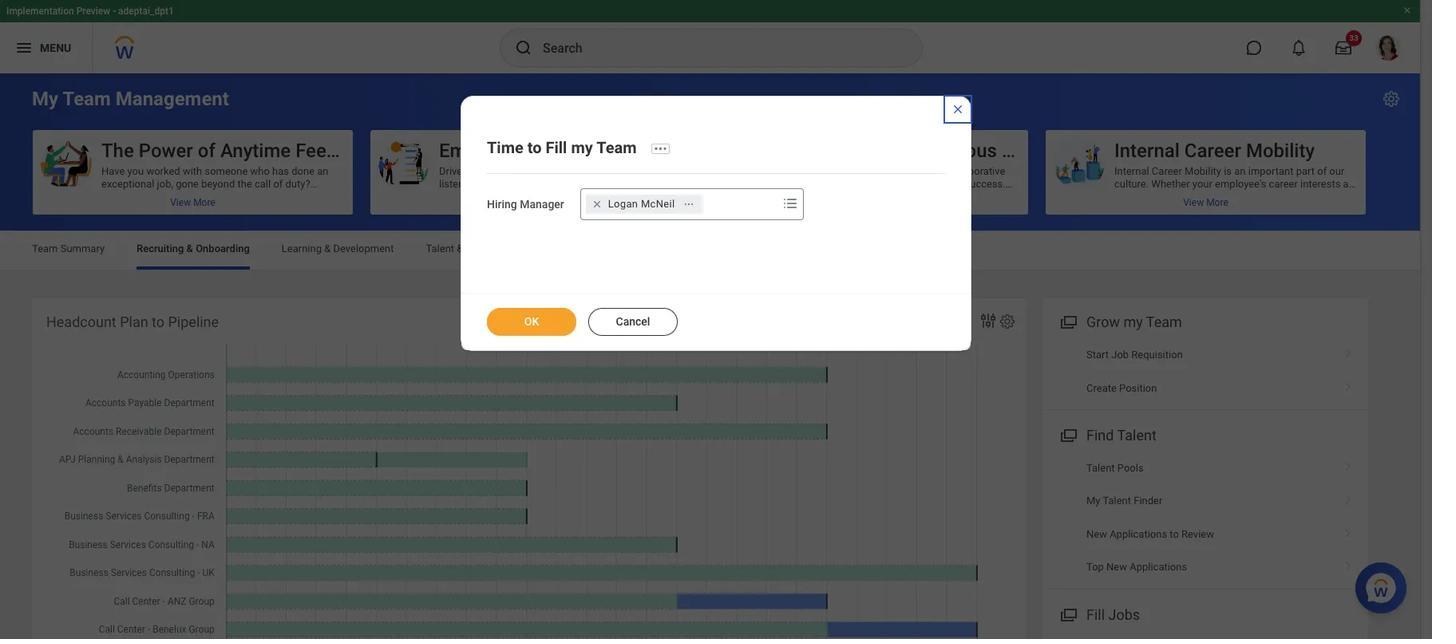 Task type: locate. For each thing, give the bounding box(es) containing it.
& for talent
[[457, 243, 464, 255]]

pipeline
[[168, 314, 219, 331]]

new up top
[[1087, 529, 1108, 541]]

talent left performance
[[426, 243, 455, 255]]

fill inside 'dialog'
[[546, 138, 567, 157]]

0 vertical spatial my
[[32, 88, 58, 110]]

0 vertical spatial chevron right image
[[1339, 344, 1359, 360]]

1 chevron right image from the top
[[1339, 344, 1359, 360]]

talent left finder
[[1103, 496, 1132, 508]]

team up the logan
[[597, 138, 637, 157]]

implementation preview -   adeptai_dpt1
[[6, 6, 174, 17]]

1 vertical spatial chevron right image
[[1339, 523, 1359, 539]]

headcount
[[46, 314, 116, 331]]

to left the review
[[1170, 529, 1180, 541]]

my talent finder
[[1087, 496, 1163, 508]]

1 horizontal spatial my
[[1087, 496, 1101, 508]]

new
[[1087, 529, 1108, 541], [1107, 562, 1128, 574]]

& right learning
[[324, 243, 331, 255]]

mcneil
[[641, 198, 675, 210]]

create position
[[1087, 382, 1158, 394]]

3 chevron right image from the top
[[1339, 556, 1359, 572]]

employee
[[439, 140, 523, 162]]

to inside 'dialog'
[[528, 138, 542, 157]]

talent inside "tab list"
[[426, 243, 455, 255]]

chevron right image for grow my team
[[1339, 344, 1359, 360]]

1 list from the top
[[1043, 339, 1369, 405]]

0 horizontal spatial &
[[187, 243, 193, 255]]

logan mcneil element
[[608, 197, 675, 211]]

feedback
[[296, 140, 379, 162]]

chevron right image
[[1339, 377, 1359, 393], [1339, 523, 1359, 539], [1339, 556, 1359, 572]]

to for headcount plan to pipeline
[[152, 314, 165, 331]]

the power of anytime feedback
[[101, 140, 379, 162]]

1 horizontal spatial &
[[324, 243, 331, 255]]

coaching and continuous conversations button
[[708, 130, 1126, 215]]

2 horizontal spatial to
[[1170, 529, 1180, 541]]

menu group image
[[1058, 311, 1079, 332], [1058, 604, 1079, 625]]

my
[[32, 88, 58, 110], [1087, 496, 1101, 508]]

close environment banner image
[[1403, 6, 1413, 15]]

1 & from the left
[[187, 243, 193, 255]]

my
[[571, 138, 593, 157], [1124, 314, 1144, 331]]

chevron right image
[[1339, 344, 1359, 360], [1339, 457, 1359, 473], [1339, 490, 1359, 506]]

chevron right image for to
[[1339, 523, 1359, 539]]

grow
[[1087, 314, 1121, 331]]

1 chevron right image from the top
[[1339, 377, 1359, 393]]

my team management
[[32, 88, 229, 110]]

top
[[1087, 562, 1105, 574]]

1 menu group image from the top
[[1058, 311, 1079, 332]]

configure this page image
[[1383, 89, 1402, 109]]

time to fill my team link
[[487, 138, 637, 157]]

headcount plan to pipeline element
[[32, 299, 1027, 640]]

list containing start job requisition
[[1043, 339, 1369, 405]]

of
[[198, 140, 216, 162]]

0 vertical spatial to
[[528, 138, 542, 157]]

team left summary
[[32, 243, 58, 255]]

the
[[101, 140, 134, 162]]

my for my talent finder
[[1087, 496, 1101, 508]]

0 horizontal spatial my
[[571, 138, 593, 157]]

menu group image left 'fill jobs'
[[1058, 604, 1079, 625]]

onboarding
[[196, 243, 250, 255]]

list
[[1043, 339, 1369, 405], [1043, 452, 1369, 584]]

0 vertical spatial chevron right image
[[1339, 377, 1359, 393]]

0 vertical spatial applications
[[1110, 529, 1168, 541]]

profile logan mcneil element
[[1367, 30, 1411, 65]]

internal
[[1115, 140, 1180, 162]]

1 vertical spatial my
[[1087, 496, 1101, 508]]

chevron right image inside talent pools link
[[1339, 457, 1359, 473]]

new right top
[[1107, 562, 1128, 574]]

0 vertical spatial menu group image
[[1058, 311, 1079, 332]]

1 horizontal spatial my
[[1124, 314, 1144, 331]]

tab list
[[16, 232, 1405, 270]]

list for grow my team
[[1043, 339, 1369, 405]]

& right recruiting
[[187, 243, 193, 255]]

2 menu group image from the top
[[1058, 604, 1079, 625]]

main content containing my team management
[[0, 73, 1421, 640]]

to right time
[[528, 138, 542, 157]]

& for learning
[[324, 243, 331, 255]]

0 vertical spatial my
[[571, 138, 593, 157]]

power
[[139, 140, 193, 162]]

1 vertical spatial list
[[1043, 452, 1369, 584]]

talent inside talent pools link
[[1087, 463, 1116, 474]]

fill
[[546, 138, 567, 157], [1087, 607, 1106, 624]]

conversations
[[1002, 140, 1126, 162]]

to right plan
[[152, 314, 165, 331]]

recruiting & onboarding
[[137, 243, 250, 255]]

&
[[187, 243, 193, 255], [324, 243, 331, 255], [457, 243, 464, 255]]

0 horizontal spatial to
[[152, 314, 165, 331]]

1 vertical spatial chevron right image
[[1339, 457, 1359, 473]]

chevron right image inside "my talent finder" link
[[1339, 490, 1359, 506]]

chevron right image inside the top new applications link
[[1339, 556, 1359, 572]]

2 list from the top
[[1043, 452, 1369, 584]]

2 vertical spatial chevron right image
[[1339, 556, 1359, 572]]

inbox large image
[[1336, 40, 1352, 56]]

team summary
[[32, 243, 105, 255]]

talent
[[426, 243, 455, 255], [1118, 427, 1157, 444], [1087, 463, 1116, 474], [1103, 496, 1132, 508]]

create position link
[[1043, 372, 1369, 405]]

job
[[1112, 349, 1130, 361]]

1 vertical spatial my
[[1124, 314, 1144, 331]]

my for my team management
[[32, 88, 58, 110]]

my inside "list"
[[1087, 496, 1101, 508]]

time
[[487, 138, 524, 157]]

1 vertical spatial to
[[152, 314, 165, 331]]

applications down new applications to review
[[1130, 562, 1188, 574]]

0 vertical spatial fill
[[546, 138, 567, 157]]

engagement
[[528, 140, 636, 162]]

new applications to review link
[[1043, 518, 1369, 551]]

talent left pools
[[1087, 463, 1116, 474]]

talent pools
[[1087, 463, 1144, 474]]

talent & performance
[[426, 243, 526, 255]]

recruiting
[[137, 243, 184, 255]]

1 vertical spatial new
[[1107, 562, 1128, 574]]

0 vertical spatial list
[[1043, 339, 1369, 405]]

2 chevron right image from the top
[[1339, 523, 1359, 539]]

3 chevron right image from the top
[[1339, 490, 1359, 506]]

1 horizontal spatial to
[[528, 138, 542, 157]]

2 horizontal spatial &
[[457, 243, 464, 255]]

start job requisition link
[[1043, 339, 1369, 372]]

chevron right image inside start job requisition link
[[1339, 344, 1359, 360]]

coaching
[[777, 140, 858, 162]]

start
[[1087, 349, 1109, 361]]

performance
[[466, 243, 526, 255]]

continuous
[[899, 140, 998, 162]]

applications up the top new applications at the right bottom of the page
[[1110, 529, 1168, 541]]

fill jobs
[[1087, 607, 1141, 624]]

team up the in the top of the page
[[63, 88, 111, 110]]

list containing talent pools
[[1043, 452, 1369, 584]]

implementation preview -   adeptai_dpt1 banner
[[0, 0, 1421, 73]]

tab list containing team summary
[[16, 232, 1405, 270]]

applications
[[1110, 529, 1168, 541], [1130, 562, 1188, 574]]

2 vertical spatial chevron right image
[[1339, 490, 1359, 506]]

pools
[[1118, 463, 1144, 474]]

start job requisition
[[1087, 349, 1184, 361]]

1 vertical spatial fill
[[1087, 607, 1106, 624]]

chevron right image inside new applications to review link
[[1339, 523, 1359, 539]]

internal career mobility
[[1115, 140, 1316, 162]]

team up requisition
[[1147, 314, 1183, 331]]

main content
[[0, 73, 1421, 640]]

2 & from the left
[[324, 243, 331, 255]]

2 vertical spatial to
[[1170, 529, 1180, 541]]

ok
[[525, 316, 539, 328]]

3 & from the left
[[457, 243, 464, 255]]

0 horizontal spatial fill
[[546, 138, 567, 157]]

to
[[528, 138, 542, 157], [152, 314, 165, 331], [1170, 529, 1180, 541]]

team
[[63, 88, 111, 110], [597, 138, 637, 157], [32, 243, 58, 255], [1147, 314, 1183, 331]]

to inside "list"
[[1170, 529, 1180, 541]]

requisition
[[1132, 349, 1184, 361]]

1 vertical spatial menu group image
[[1058, 604, 1079, 625]]

cancel button
[[589, 308, 678, 336]]

the power of anytime feedback button
[[33, 130, 379, 215]]

0 horizontal spatial my
[[32, 88, 58, 110]]

headcount plan to pipeline
[[46, 314, 219, 331]]

menu group image left grow
[[1058, 311, 1079, 332]]

2 chevron right image from the top
[[1339, 457, 1359, 473]]

related actions image
[[684, 199, 695, 210]]

& left performance
[[457, 243, 464, 255]]

notifications large image
[[1292, 40, 1308, 56]]



Task type: vqa. For each thing, say whether or not it's contained in the screenshot.
TEAM
yes



Task type: describe. For each thing, give the bounding box(es) containing it.
time to fill my team dialog
[[461, 96, 972, 351]]

my inside time to fill my team 'dialog'
[[571, 138, 593, 157]]

anytime
[[220, 140, 291, 162]]

chevron right image for find talent
[[1339, 457, 1359, 473]]

prompts image
[[781, 194, 800, 213]]

list for find talent
[[1043, 452, 1369, 584]]

summary
[[60, 243, 105, 255]]

grow my team
[[1087, 314, 1183, 331]]

close time to fill my team image
[[952, 103, 965, 116]]

to for new applications to review
[[1170, 529, 1180, 541]]

hiring
[[487, 198, 517, 211]]

learning & development
[[282, 243, 394, 255]]

x small image
[[589, 196, 605, 212]]

ok button
[[487, 308, 577, 336]]

hiring manager
[[487, 198, 565, 211]]

team inside "tab list"
[[32, 243, 58, 255]]

chevron right image for applications
[[1339, 556, 1359, 572]]

new applications to review
[[1087, 529, 1215, 541]]

find talent
[[1087, 427, 1157, 444]]

talent up pools
[[1118, 427, 1157, 444]]

employee engagement button
[[371, 130, 691, 215]]

talent inside "my talent finder" link
[[1103, 496, 1132, 508]]

position
[[1120, 382, 1158, 394]]

& for recruiting
[[187, 243, 193, 255]]

career
[[1185, 140, 1242, 162]]

coaching and continuous conversations
[[777, 140, 1126, 162]]

team inside 'dialog'
[[597, 138, 637, 157]]

adeptai_dpt1
[[118, 6, 174, 17]]

management
[[116, 88, 229, 110]]

0 vertical spatial new
[[1087, 529, 1108, 541]]

my talent finder link
[[1043, 485, 1369, 518]]

implementation
[[6, 6, 74, 17]]

1 horizontal spatial fill
[[1087, 607, 1106, 624]]

learning
[[282, 243, 322, 255]]

logan
[[608, 198, 638, 210]]

finder
[[1134, 496, 1163, 508]]

menu group image for grow my team
[[1058, 311, 1079, 332]]

preview
[[76, 6, 110, 17]]

internal career mobility button
[[1046, 130, 1367, 215]]

jobs
[[1109, 607, 1141, 624]]

development
[[333, 243, 394, 255]]

employee engagement
[[439, 140, 636, 162]]

cancel
[[616, 316, 651, 328]]

find
[[1087, 427, 1115, 444]]

mobility
[[1247, 140, 1316, 162]]

plan
[[120, 314, 148, 331]]

top new applications link
[[1043, 551, 1369, 584]]

create
[[1087, 382, 1117, 394]]

time to fill my team
[[487, 138, 637, 157]]

1 vertical spatial applications
[[1130, 562, 1188, 574]]

talent pools link
[[1043, 452, 1369, 485]]

review
[[1182, 529, 1215, 541]]

and
[[863, 140, 895, 162]]

logan mcneil
[[608, 198, 675, 210]]

menu group image for fill jobs
[[1058, 604, 1079, 625]]

menu group image
[[1058, 424, 1079, 446]]

search image
[[514, 38, 534, 58]]

manager
[[520, 198, 565, 211]]

top new applications
[[1087, 562, 1188, 574]]

logan mcneil, press delete to clear value. option
[[586, 195, 703, 214]]

-
[[113, 6, 116, 17]]

chevron right image inside create position 'link'
[[1339, 377, 1359, 393]]



